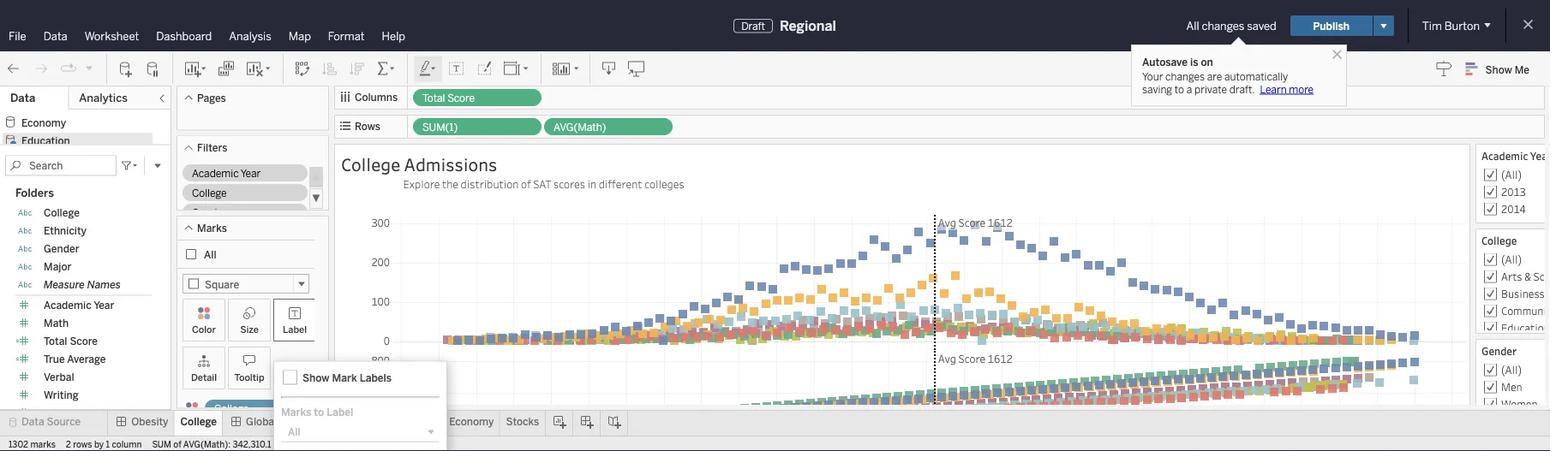 Task type: describe. For each thing, give the bounding box(es) containing it.
(all) for arts & scie
[[1502, 252, 1522, 267]]

analytics
[[79, 91, 128, 105]]

your
[[1142, 71, 1163, 83]]

1 horizontal spatial replay animation image
[[84, 63, 94, 73]]

dashboard
[[156, 29, 212, 43]]

color
[[192, 324, 216, 336]]

1302
[[9, 440, 28, 450]]

2 horizontal spatial academic year
[[1482, 149, 1550, 163]]

rows
[[73, 440, 92, 450]]

1
[[106, 440, 110, 450]]

education (count)
[[44, 407, 131, 419]]

2013 checkbox
[[1482, 183, 1550, 201]]

scie
[[1534, 270, 1550, 284]]

collapse image
[[157, 93, 167, 104]]

marks for marks to label
[[281, 407, 311, 419]]

data guide image
[[1436, 60, 1453, 77]]

show for show mark labels
[[303, 372, 330, 384]]

explore
[[403, 177, 440, 191]]

list box for college
[[1482, 268, 1550, 405]]

close image
[[1329, 46, 1346, 63]]

distribution
[[461, 177, 519, 191]]

college inside college admissions explore the distribution of sat scores in different colleges
[[341, 153, 401, 176]]

ethnicity
[[44, 224, 87, 237]]

draft
[[741, 19, 765, 32]]

marks to label
[[281, 407, 353, 419]]

names
[[87, 278, 121, 291]]

1 vertical spatial total
[[44, 335, 67, 347]]

learn more link
[[1255, 83, 1314, 96]]

measure
[[44, 278, 85, 291]]

0 horizontal spatial total score
[[44, 335, 98, 347]]

2 vertical spatial data
[[21, 416, 44, 429]]

fit image
[[503, 60, 531, 78]]

clear sheet image
[[245, 60, 273, 78]]

source
[[47, 416, 81, 429]]

rows
[[355, 120, 380, 133]]

1 horizontal spatial academic year
[[192, 168, 261, 180]]

communic
[[1502, 304, 1550, 318]]

1 vertical spatial data
[[10, 91, 35, 105]]

tooltip
[[234, 372, 264, 384]]

obesity
[[131, 416, 168, 429]]

saved
[[1247, 19, 1277, 33]]

true
[[44, 353, 65, 365]]

1 horizontal spatial year
[[241, 168, 261, 180]]

duplicate image
[[218, 60, 235, 78]]

(all) link for 2013
[[1502, 168, 1522, 182]]

major
[[44, 260, 72, 273]]

open and edit this workbook in tableau desktop image
[[628, 60, 645, 78]]

marks. press enter to open the view data window.. use arrow keys to navigate data visualization elements. image
[[395, 215, 1467, 452]]

highlight image
[[418, 60, 438, 78]]

tim burton
[[1423, 19, 1480, 33]]

download image
[[601, 60, 618, 78]]

0 horizontal spatial replay animation image
[[60, 60, 77, 77]]

all for all changes saved
[[1187, 19, 1200, 33]]

your changes are automatically saving to a private draft.
[[1142, 71, 1288, 96]]

new data source image
[[117, 60, 135, 78]]

sum of avg(math): 342,310.1
[[152, 440, 271, 450]]

mark
[[332, 372, 357, 384]]

math
[[44, 317, 69, 329]]

learn more
[[1260, 83, 1314, 96]]

undo image
[[5, 60, 22, 78]]

2013
[[1502, 185, 1526, 199]]

more
[[1289, 83, 1314, 96]]

women
[[1502, 397, 1538, 411]]

totals image
[[376, 60, 397, 78]]

college up global
[[214, 403, 249, 415]]

Education checkbox
[[1482, 320, 1550, 337]]

show mark labels
[[303, 372, 392, 384]]

draft.
[[1230, 83, 1255, 96]]

2 rows by 1 column
[[66, 440, 142, 450]]

detail
[[191, 372, 217, 384]]

is
[[1190, 56, 1199, 68]]

admissions
[[404, 153, 497, 176]]

education for education link
[[1502, 321, 1550, 335]]

temperatures
[[279, 416, 346, 429]]

all for all
[[204, 248, 216, 260]]

1302 marks
[[9, 440, 56, 450]]

columns
[[355, 91, 398, 104]]

college up avg(math):
[[180, 416, 217, 429]]

swap rows and columns image
[[294, 60, 311, 78]]

data source
[[21, 416, 81, 429]]

new worksheet image
[[183, 60, 207, 78]]

1 vertical spatial academic
[[192, 168, 239, 180]]

all changes saved
[[1187, 19, 1277, 33]]

(All) checkbox
[[1482, 362, 1550, 379]]

are
[[1207, 71, 1222, 83]]

automatically
[[1225, 71, 1288, 83]]

worksheet
[[85, 29, 139, 43]]

colleges
[[645, 177, 684, 191]]

0 vertical spatial economy
[[21, 117, 66, 129]]

2 horizontal spatial year
[[1531, 149, 1550, 163]]

2
[[66, 440, 71, 450]]

scores
[[554, 177, 585, 191]]

map
[[289, 29, 311, 43]]

autosave is on
[[1142, 56, 1213, 68]]

1 vertical spatial score
[[70, 335, 98, 347]]

2 vertical spatial year
[[94, 299, 114, 311]]

the
[[442, 177, 459, 191]]

arts & scie
[[1502, 270, 1550, 284]]

sort ascending image
[[321, 60, 339, 78]]

business
[[1502, 287, 1545, 301]]

help
[[382, 29, 405, 43]]

marks
[[30, 440, 56, 450]]

measure names
[[44, 278, 121, 291]]

2013 link
[[1502, 185, 1526, 199]]

analysis
[[229, 29, 271, 43]]

2014 link
[[1502, 202, 1526, 216]]

men
[[1502, 380, 1523, 394]]

pause auto updates image
[[145, 60, 162, 78]]

list box for gender
[[1482, 379, 1550, 413]]

stocks
[[506, 416, 539, 429]]

▲
[[311, 171, 321, 183]]

column
[[112, 440, 142, 450]]

show me button
[[1458, 56, 1545, 82]]



Task type: vqa. For each thing, say whether or not it's contained in the screenshot.
the top Label
yes



Task type: locate. For each thing, give the bounding box(es) containing it.
changes left saved
[[1202, 19, 1245, 33]]

sum
[[152, 440, 171, 450]]

Women checkbox
[[1482, 396, 1550, 413]]

1 horizontal spatial marks
[[281, 407, 311, 419]]

2 (all) checkbox from the top
[[1482, 251, 1550, 268]]

1 list box from the top
[[1482, 183, 1550, 218]]

women link
[[1502, 397, 1538, 411]]

2 vertical spatial (all)
[[1502, 363, 1522, 377]]

(all) link up arts
[[1502, 252, 1522, 267]]

marks
[[197, 222, 227, 234], [281, 407, 311, 419]]

redo image
[[33, 60, 50, 78]]

2 (all) link from the top
[[1502, 252, 1522, 267]]

list box containing 2013
[[1482, 183, 1550, 218]]

list box for academic year
[[1482, 183, 1550, 218]]

0 vertical spatial academic
[[1482, 149, 1528, 163]]

changes
[[1202, 19, 1245, 33], [1166, 71, 1205, 83]]

average
[[67, 353, 106, 365]]

(all) checkbox up arts
[[1482, 251, 1550, 268]]

show mark labels image
[[448, 60, 465, 78]]

0 horizontal spatial label
[[283, 324, 307, 336]]

0 vertical spatial changes
[[1202, 19, 1245, 33]]

0 horizontal spatial show
[[303, 372, 330, 384]]

show inside button
[[1486, 63, 1513, 76]]

college up the ethnicity
[[44, 206, 80, 219]]

2 horizontal spatial gender
[[1482, 344, 1517, 358]]

0 vertical spatial label
[[283, 324, 307, 336]]

3 (all) from the top
[[1502, 363, 1522, 377]]

3 (all) link from the top
[[1502, 363, 1522, 377]]

342,310.1
[[233, 440, 271, 450]]

(all) link inside checkbox
[[1502, 363, 1522, 377]]

0 vertical spatial (all)
[[1502, 168, 1522, 182]]

1 horizontal spatial all
[[1187, 19, 1200, 33]]

Men checkbox
[[1482, 379, 1550, 396]]

show left mark
[[303, 372, 330, 384]]

1 vertical spatial marks
[[281, 407, 311, 419]]

1 vertical spatial economy
[[449, 416, 494, 429]]

marks right global
[[281, 407, 311, 419]]

education
[[21, 135, 70, 147], [1502, 321, 1550, 335], [44, 407, 91, 419]]

sort descending image
[[349, 60, 366, 78]]

1 horizontal spatial label
[[327, 407, 353, 419]]

gender down the ethnicity
[[44, 242, 79, 255]]

0 horizontal spatial academic
[[44, 299, 91, 311]]

regional
[[780, 18, 836, 34]]

0 horizontal spatial total
[[44, 335, 67, 347]]

1 vertical spatial (all) link
[[1502, 252, 1522, 267]]

filters
[[197, 142, 227, 154]]

economy
[[21, 117, 66, 129], [449, 416, 494, 429]]

academic up "2013" link
[[1482, 149, 1528, 163]]

(all) link for men
[[1502, 363, 1522, 377]]

2 vertical spatial education
[[44, 407, 91, 419]]

publish button
[[1291, 15, 1373, 36]]

label
[[283, 324, 307, 336], [327, 407, 353, 419]]

0 horizontal spatial academic year
[[44, 299, 114, 311]]

academic year down measure names
[[44, 299, 114, 311]]

1 vertical spatial of
[[173, 440, 181, 450]]

writing
[[44, 389, 79, 401]]

total up 'sum(1)'
[[423, 92, 445, 105]]

0 horizontal spatial to
[[314, 407, 324, 419]]

academic year
[[1482, 149, 1550, 163], [192, 168, 261, 180], [44, 299, 114, 311]]

publish
[[1314, 19, 1350, 32]]

label down mark
[[327, 407, 353, 419]]

(all) link for arts & scie
[[1502, 252, 1522, 267]]

a
[[1187, 83, 1192, 96]]

education down communic link
[[1502, 321, 1550, 335]]

gender up (all) checkbox
[[1482, 344, 1517, 358]]

1 vertical spatial (all) checkbox
[[1482, 251, 1550, 268]]

&
[[1525, 270, 1532, 284]]

2 vertical spatial gender
[[1482, 344, 1517, 358]]

2014 checkbox
[[1482, 201, 1550, 218]]

show left the me
[[1486, 63, 1513, 76]]

0 vertical spatial total score
[[423, 92, 475, 105]]

0 vertical spatial data
[[43, 29, 67, 43]]

1 vertical spatial (all)
[[1502, 252, 1522, 267]]

show
[[1486, 63, 1513, 76], [303, 372, 330, 384]]

of left the sat
[[521, 177, 531, 191]]

total score
[[423, 92, 475, 105], [44, 335, 98, 347]]

education inside option
[[1502, 321, 1550, 335]]

list box containing men
[[1482, 379, 1550, 413]]

replay animation image up analytics
[[84, 63, 94, 73]]

(all) for 2013
[[1502, 168, 1522, 182]]

avg(math)
[[554, 121, 606, 134]]

total down math
[[44, 335, 67, 347]]

0 horizontal spatial marks
[[197, 222, 227, 234]]

1 vertical spatial label
[[327, 407, 353, 419]]

(all) checkbox for arts & scie
[[1482, 251, 1550, 268]]

0 horizontal spatial of
[[173, 440, 181, 450]]

(all) checkbox for 2013
[[1482, 166, 1550, 183]]

different
[[599, 177, 642, 191]]

to left a
[[1175, 83, 1185, 96]]

2014
[[1502, 202, 1526, 216]]

arts
[[1502, 270, 1523, 284]]

1 (all) from the top
[[1502, 168, 1522, 182]]

1 (all) link from the top
[[1502, 168, 1522, 182]]

2 horizontal spatial academic
[[1482, 149, 1528, 163]]

1 horizontal spatial gender
[[192, 207, 227, 219]]

by
[[94, 440, 104, 450]]

(all)
[[1502, 168, 1522, 182], [1502, 252, 1522, 267], [1502, 363, 1522, 377]]

label right size in the left of the page
[[283, 324, 307, 336]]

economy left stocks
[[449, 416, 494, 429]]

education link
[[1502, 321, 1550, 335]]

0 vertical spatial total
[[423, 92, 445, 105]]

replay animation image
[[60, 60, 77, 77], [84, 63, 94, 73]]

1 vertical spatial gender
[[44, 242, 79, 255]]

to inside your changes are automatically saving to a private draft.
[[1175, 83, 1185, 96]]

me
[[1515, 63, 1530, 76]]

burton
[[1445, 19, 1480, 33]]

verbal
[[44, 371, 74, 383]]

to
[[1175, 83, 1185, 96], [314, 407, 324, 419]]

score up average
[[70, 335, 98, 347]]

0 horizontal spatial economy
[[21, 117, 66, 129]]

all up is
[[1187, 19, 1200, 33]]

Search text field
[[5, 155, 117, 176]]

1 horizontal spatial academic
[[192, 168, 239, 180]]

1 horizontal spatial of
[[521, 177, 531, 191]]

(all) link up men
[[1502, 363, 1522, 377]]

0 vertical spatial academic year
[[1482, 149, 1550, 163]]

total score up 'sum(1)'
[[423, 92, 475, 105]]

data up redo icon
[[43, 29, 67, 43]]

replay animation image right redo icon
[[60, 60, 77, 77]]

1 horizontal spatial to
[[1175, 83, 1185, 96]]

0 horizontal spatial score
[[70, 335, 98, 347]]

1 vertical spatial changes
[[1166, 71, 1205, 83]]

(all) inside checkbox
[[1502, 363, 1522, 377]]

data down undo image
[[10, 91, 35, 105]]

Arts & Scie checkbox
[[1482, 268, 1550, 285]]

format
[[328, 29, 365, 43]]

1 vertical spatial total score
[[44, 335, 98, 347]]

labels
[[360, 372, 392, 384]]

(all) up men
[[1502, 363, 1522, 377]]

communic link
[[1502, 304, 1550, 318]]

(all) up arts
[[1502, 252, 1522, 267]]

business link
[[1502, 287, 1545, 301]]

size
[[240, 324, 259, 336]]

show me
[[1486, 63, 1530, 76]]

2 (all) from the top
[[1502, 252, 1522, 267]]

changes inside your changes are automatically saving to a private draft.
[[1166, 71, 1205, 83]]

(all) up "2013" link
[[1502, 168, 1522, 182]]

college
[[341, 153, 401, 176], [192, 187, 227, 200], [44, 206, 80, 219], [1482, 234, 1517, 248], [214, 403, 249, 415], [180, 416, 217, 429]]

year left ▲
[[241, 168, 261, 180]]

0 vertical spatial (all) link
[[1502, 168, 1522, 182]]

true average
[[44, 353, 106, 365]]

college down rows
[[341, 153, 401, 176]]

score
[[448, 92, 475, 105], [70, 335, 98, 347]]

list box
[[1482, 183, 1550, 218], [1482, 268, 1550, 405], [1482, 379, 1550, 413]]

0 horizontal spatial year
[[94, 299, 114, 311]]

economy up search "text field"
[[21, 117, 66, 129]]

saving
[[1142, 83, 1173, 96]]

0 vertical spatial of
[[521, 177, 531, 191]]

0 vertical spatial all
[[1187, 19, 1200, 33]]

global
[[246, 416, 277, 429]]

0 vertical spatial year
[[1531, 149, 1550, 163]]

show for show me
[[1486, 63, 1513, 76]]

(All) checkbox
[[1482, 166, 1550, 183], [1482, 251, 1550, 268]]

total score up true average
[[44, 335, 98, 347]]

(all) link up "2013" link
[[1502, 168, 1522, 182]]

academic
[[1482, 149, 1528, 163], [192, 168, 239, 180], [44, 299, 91, 311]]

of inside college admissions explore the distribution of sat scores in different colleges
[[521, 177, 531, 191]]

tim
[[1423, 19, 1442, 33]]

0 horizontal spatial all
[[204, 248, 216, 260]]

list box containing arts & scie
[[1482, 268, 1550, 405]]

college admissions explore the distribution of sat scores in different colleges
[[341, 153, 684, 191]]

global temperatures
[[246, 416, 346, 429]]

0 vertical spatial marks
[[197, 222, 227, 234]]

changes down autosave is on
[[1166, 71, 1205, 83]]

gender
[[192, 207, 227, 219], [44, 242, 79, 255], [1482, 344, 1517, 358]]

marks for marks
[[197, 222, 227, 234]]

score down show mark labels image
[[448, 92, 475, 105]]

to down show mark labels
[[314, 407, 324, 419]]

1 vertical spatial all
[[204, 248, 216, 260]]

0 vertical spatial education
[[21, 135, 70, 147]]

2 vertical spatial (all) link
[[1502, 363, 1522, 377]]

sat
[[533, 177, 552, 191]]

changes for all
[[1202, 19, 1245, 33]]

academic down the measure
[[44, 299, 91, 311]]

sum(1)
[[423, 121, 458, 134]]

2 vertical spatial academic year
[[44, 299, 114, 311]]

0 vertical spatial score
[[448, 92, 475, 105]]

marks down the filters
[[197, 222, 227, 234]]

of right sum
[[173, 440, 181, 450]]

academic year down the filters
[[192, 168, 261, 180]]

(count)
[[94, 407, 131, 419]]

1 vertical spatial academic year
[[192, 168, 261, 180]]

1 horizontal spatial show
[[1486, 63, 1513, 76]]

1 (all) checkbox from the top
[[1482, 166, 1550, 183]]

Communic checkbox
[[1482, 303, 1550, 320]]

1 vertical spatial show
[[303, 372, 330, 384]]

show/hide cards image
[[552, 60, 579, 78]]

Business checkbox
[[1482, 285, 1550, 303]]

1 vertical spatial to
[[314, 407, 324, 419]]

(all) for men
[[1502, 363, 1522, 377]]

2 list box from the top
[[1482, 268, 1550, 405]]

all
[[1187, 19, 1200, 33], [204, 248, 216, 260]]

year down names
[[94, 299, 114, 311]]

college down the filters
[[192, 187, 227, 200]]

on
[[1201, 56, 1213, 68]]

1 vertical spatial education
[[1502, 321, 1550, 335]]

college down 2014 'link'
[[1482, 234, 1517, 248]]

data up 1302 marks
[[21, 416, 44, 429]]

1 horizontal spatial score
[[448, 92, 475, 105]]

education down writing
[[44, 407, 91, 419]]

academic year up "2013" link
[[1482, 149, 1550, 163]]

1 horizontal spatial total score
[[423, 92, 475, 105]]

private
[[1195, 83, 1227, 96]]

1 horizontal spatial economy
[[449, 416, 494, 429]]

3 list box from the top
[[1482, 379, 1550, 413]]

pages
[[197, 92, 226, 104]]

(all) checkbox up "2013" link
[[1482, 166, 1550, 183]]

0 vertical spatial gender
[[192, 207, 227, 219]]

academic down the filters
[[192, 168, 239, 180]]

0 horizontal spatial gender
[[44, 242, 79, 255]]

education for education (count)
[[44, 407, 91, 419]]

in
[[587, 177, 597, 191]]

all up color on the left bottom of the page
[[204, 248, 216, 260]]

0 vertical spatial to
[[1175, 83, 1185, 96]]

changes for your
[[1166, 71, 1205, 83]]

2 vertical spatial academic
[[44, 299, 91, 311]]

format workbook image
[[476, 60, 493, 78]]

folders
[[15, 186, 54, 200]]

avg(math):
[[183, 440, 231, 450]]

education up search "text field"
[[21, 135, 70, 147]]

0 vertical spatial (all) checkbox
[[1482, 166, 1550, 183]]

arts & scie link
[[1502, 270, 1550, 284]]

0 vertical spatial show
[[1486, 63, 1513, 76]]

year up 2013 option
[[1531, 149, 1550, 163]]

1 horizontal spatial total
[[423, 92, 445, 105]]

1 vertical spatial year
[[241, 168, 261, 180]]

gender down the filters
[[192, 207, 227, 219]]



